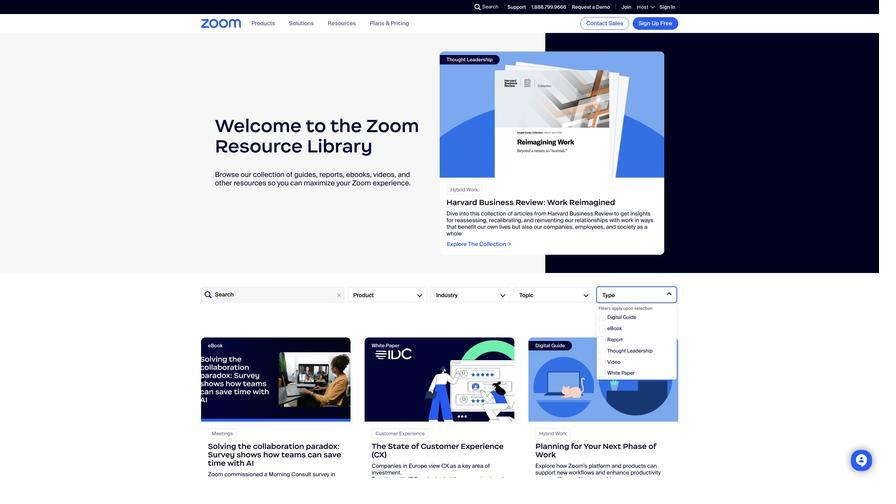 Task type: vqa. For each thing, say whether or not it's contained in the screenshot.
'how' to the right
yes



Task type: describe. For each thing, give the bounding box(es) containing it.
survey
[[313, 471, 329, 479]]

office
[[554, 476, 569, 479]]

view
[[429, 463, 440, 470]]

cx
[[441, 463, 449, 470]]

how inside planning for your next phase of work explore how zoom's platform and products can support new workflows and enhance productivity across office and home working spaces.
[[557, 463, 567, 470]]

0 vertical spatial white paper
[[372, 343, 399, 349]]

resources
[[328, 20, 356, 27]]

employees,
[[575, 223, 605, 231]]

review:
[[516, 198, 546, 207]]

1 horizontal spatial thought leadership
[[608, 348, 653, 354]]

1.888.799.9666 link
[[532, 4, 566, 10]]

and left enhance in the bottom right of the page
[[596, 470, 606, 477]]

paradox:
[[306, 442, 340, 452]]

next
[[603, 442, 621, 452]]

1 vertical spatial thought
[[608, 348, 626, 354]]

this
[[470, 210, 480, 217]]

product
[[353, 292, 374, 299]]

review
[[595, 210, 613, 217]]

report
[[608, 337, 623, 343]]

companies
[[372, 463, 402, 470]]

selection
[[635, 306, 653, 312]]

commissioned
[[225, 471, 263, 479]]

hybrid work for harvard
[[451, 187, 478, 193]]

reimagining work image
[[440, 51, 664, 178]]

new
[[557, 470, 568, 477]]

meetings
[[212, 431, 233, 437]]

a inside 'harvard business review: work reimagined dive into this collection of articles from harvard business review to get insights for reassessing, recalibrating, and reinventing our relationships with work in ways that benefit our own lives but also our companies, employees, and society as a whole explore the collection'
[[645, 223, 648, 231]]

zoom inside welcome to the zoom resource library
[[366, 114, 419, 137]]

0 vertical spatial search
[[482, 4, 499, 10]]

contact sales
[[586, 20, 623, 27]]

solutions
[[289, 20, 314, 27]]

a inside solving the collaboration paradox: survey shows how teams can save time with ai zoom commissioned a morning consult survey in august 2023 to understand how leaders an
[[264, 471, 267, 479]]

pricing
[[391, 20, 409, 27]]

work inside 'harvard business review: work reimagined dive into this collection of articles from harvard business review to get insights for reassessing, recalibrating, and reinventing our relationships with work in ways that benefit our own lives but also our companies, employees, and society as a whole explore the collection'
[[547, 198, 568, 207]]

can for ebooks,
[[290, 178, 302, 188]]

sales
[[609, 20, 623, 27]]

lives
[[499, 223, 511, 231]]

to inside solving the collaboration paradox: survey shows how teams can save time with ai zoom commissioned a morning consult survey in august 2023 to understand how leaders an
[[242, 478, 248, 479]]

1 horizontal spatial how
[[280, 478, 290, 479]]

of right area
[[485, 463, 490, 470]]

apply
[[612, 306, 623, 312]]

august
[[208, 478, 226, 479]]

in
[[671, 4, 676, 10]]

0 horizontal spatial paper
[[386, 343, 399, 349]]

host button
[[637, 4, 654, 10]]

of inside planning for your next phase of work explore how zoom's platform and products can support new workflows and enhance productivity across office and home working spaces.
[[649, 442, 656, 452]]

articles
[[514, 210, 533, 217]]

0 vertical spatial experience
[[399, 431, 425, 437]]

explore inside planning for your next phase of work explore how zoom's platform and products can support new workflows and enhance productivity across office and home working spaces.
[[536, 463, 555, 470]]

collaboration
[[253, 442, 304, 452]]

zoom inside the browse our collection of guides, reports, ebooks, videos, and other resources so you can maximize your zoom experience.
[[352, 178, 371, 188]]

topic
[[520, 292, 534, 299]]

reassessing,
[[455, 217, 488, 224]]

companies,
[[544, 223, 574, 231]]

the inside solving the collaboration paradox: survey shows how teams can save time with ai zoom commissioned a morning consult survey in august 2023 to understand how leaders an
[[238, 442, 251, 452]]

resources button
[[328, 20, 356, 27]]

as inside the state of customer experience (cx) companies in europe view cx as a key area of investment.
[[450, 463, 456, 470]]

solving
[[208, 442, 236, 452]]

in inside solving the collaboration paradox: survey shows how teams can save time with ai zoom commissioned a morning consult survey in august 2023 to understand how leaders an
[[331, 471, 335, 479]]

home
[[581, 476, 596, 479]]

support link
[[508, 4, 526, 10]]

request
[[572, 4, 591, 10]]

ebooks,
[[346, 170, 372, 179]]

host
[[637, 4, 649, 10]]

reports,
[[319, 170, 345, 179]]

request a demo link
[[572, 4, 610, 10]]

the state of customer experience (cx) companies in europe view cx as a key area of investment.
[[372, 442, 504, 477]]

0 horizontal spatial thought leadership
[[447, 56, 493, 63]]

customer experience
[[376, 431, 425, 437]]

a inside the state of customer experience (cx) companies in europe view cx as a key area of investment.
[[458, 463, 461, 470]]

reinventing
[[535, 217, 564, 224]]

resources
[[234, 178, 266, 188]]

industry button
[[431, 287, 510, 303]]

plans & pricing link
[[370, 20, 409, 27]]

understand
[[249, 478, 278, 479]]

sign for sign up free
[[639, 20, 651, 27]]

other
[[215, 178, 232, 188]]

free
[[661, 20, 672, 27]]

customer inside the state of customer experience (cx) companies in europe view cx as a key area of investment.
[[421, 442, 459, 452]]

you
[[277, 178, 289, 188]]

plans & pricing
[[370, 20, 409, 27]]

of right state
[[411, 442, 419, 452]]

save time with ai image
[[201, 338, 351, 422]]

0 horizontal spatial harvard
[[447, 198, 477, 207]]

1.888.799.9666
[[532, 4, 566, 10]]

0 horizontal spatial digital
[[536, 343, 550, 349]]

of inside the browse our collection of guides, reports, ebooks, videos, and other resources so you can maximize your zoom experience.
[[286, 170, 293, 179]]

sign for sign in
[[660, 4, 670, 10]]

solutions button
[[289, 20, 314, 27]]

resource
[[215, 135, 303, 157]]

0 vertical spatial thought
[[447, 56, 466, 63]]

explore inside 'harvard business review: work reimagined dive into this collection of articles from harvard business review to get insights for reassessing, recalibrating, and reinventing our relationships with work in ways that benefit our own lives but also our companies, employees, and society as a whole explore the collection'
[[447, 241, 467, 248]]

but
[[512, 223, 521, 231]]

workflows
[[569, 470, 594, 477]]

filters
[[599, 306, 611, 312]]

morning
[[269, 471, 290, 479]]

Search text field
[[201, 287, 344, 303]]

(cx)
[[372, 451, 387, 460]]

explore the collection link
[[447, 241, 512, 248]]

working
[[598, 476, 618, 479]]

the inside 'harvard business review: work reimagined dive into this collection of articles from harvard business review to get insights for reassessing, recalibrating, and reinventing our relationships with work in ways that benefit our own lives but also our companies, employees, and society as a whole explore the collection'
[[468, 241, 478, 248]]

zoom's
[[568, 463, 588, 470]]

welcome to the zoom resource library main content
[[0, 33, 879, 479]]

and down zoom's
[[570, 476, 580, 479]]

request a demo
[[572, 4, 610, 10]]

0 horizontal spatial ebook
[[208, 343, 223, 349]]

leaders
[[292, 478, 311, 479]]

phase
[[623, 442, 647, 452]]

spaces.
[[619, 476, 639, 479]]

sign up free
[[639, 20, 672, 27]]

1 horizontal spatial harvard
[[548, 210, 568, 217]]

productivity
[[631, 470, 661, 477]]

0 vertical spatial ebook
[[608, 326, 622, 332]]

for inside planning for your next phase of work explore how zoom's platform and products can support new workflows and enhance productivity across office and home working spaces.
[[571, 442, 582, 452]]

also
[[522, 223, 533, 231]]

that
[[447, 223, 457, 231]]

browse
[[215, 170, 239, 179]]

work
[[621, 217, 634, 224]]



Task type: locate. For each thing, give the bounding box(es) containing it.
0 horizontal spatial the
[[238, 442, 251, 452]]

0 vertical spatial as
[[637, 223, 643, 231]]

as right "cx"
[[450, 463, 456, 470]]

&
[[386, 20, 390, 27]]

videos,
[[373, 170, 396, 179]]

products button
[[252, 20, 275, 27]]

1 vertical spatial business
[[570, 210, 593, 217]]

so
[[268, 178, 276, 188]]

as down insights
[[637, 223, 643, 231]]

1 vertical spatial for
[[571, 442, 582, 452]]

0 vertical spatial for
[[447, 217, 454, 224]]

zoom logo image
[[201, 19, 241, 28]]

and left from
[[524, 217, 534, 224]]

and up working
[[612, 463, 622, 470]]

the down benefit
[[468, 241, 478, 248]]

join
[[622, 4, 632, 10]]

solving the collaboration paradox: survey shows how teams can save time with ai zoom commissioned a morning consult survey in august 2023 to understand how leaders an
[[208, 442, 342, 479]]

work up reinventing
[[547, 198, 568, 207]]

a left demo
[[592, 4, 595, 10]]

with up the commissioned
[[227, 459, 245, 469]]

for inside 'harvard business review: work reimagined dive into this collection of articles from harvard business review to get insights for reassessing, recalibrating, and reinventing our relationships with work in ways that benefit our own lives but also our companies, employees, and society as a whole explore the collection'
[[447, 217, 454, 224]]

customer
[[376, 431, 398, 437], [421, 442, 459, 452]]

explore up across
[[536, 463, 555, 470]]

of left guides,
[[286, 170, 293, 179]]

sign up free link
[[633, 17, 678, 30]]

in right work
[[635, 217, 639, 224]]

a
[[592, 4, 595, 10], [645, 223, 648, 231], [458, 463, 461, 470], [264, 471, 267, 479]]

0 horizontal spatial as
[[450, 463, 456, 470]]

1 horizontal spatial sign
[[660, 4, 670, 10]]

0 vertical spatial hybrid work
[[451, 187, 478, 193]]

0 horizontal spatial customer
[[376, 431, 398, 437]]

for up whole
[[447, 217, 454, 224]]

0 vertical spatial hybrid
[[451, 187, 465, 193]]

society
[[617, 223, 636, 231]]

digital inside filters apply upon selection digital guide
[[608, 315, 622, 321]]

dive
[[447, 210, 458, 217]]

1 horizontal spatial explore
[[536, 463, 555, 470]]

digital
[[608, 315, 622, 321], [536, 343, 550, 349]]

with
[[610, 217, 620, 224], [227, 459, 245, 469]]

for left your
[[571, 442, 582, 452]]

0 vertical spatial explore
[[447, 241, 467, 248]]

ways
[[641, 217, 653, 224]]

demo
[[596, 4, 610, 10]]

consult
[[291, 471, 311, 479]]

hybrid
[[451, 187, 465, 193], [539, 431, 554, 437]]

teams
[[281, 451, 306, 460]]

the left state
[[372, 442, 386, 452]]

how up office
[[557, 463, 567, 470]]

insights
[[631, 210, 651, 217]]

relationships
[[575, 217, 608, 224]]

0 horizontal spatial for
[[447, 217, 454, 224]]

thought leadership
[[447, 56, 493, 63], [608, 348, 653, 354]]

1 vertical spatial thought leadership
[[608, 348, 653, 354]]

can for work
[[647, 463, 657, 470]]

customer up "cx"
[[421, 442, 459, 452]]

1 horizontal spatial the
[[330, 114, 362, 137]]

0 horizontal spatial in
[[331, 471, 335, 479]]

1 vertical spatial guide
[[551, 343, 565, 349]]

with left get
[[610, 217, 620, 224]]

sign in
[[660, 4, 676, 10]]

1 vertical spatial customer
[[421, 442, 459, 452]]

work up the this
[[467, 187, 478, 193]]

collection inside the browse our collection of guides, reports, ebooks, videos, and other resources so you can maximize your zoom experience.
[[253, 170, 285, 179]]

0 horizontal spatial explore
[[447, 241, 467, 248]]

1 horizontal spatial digital
[[608, 315, 622, 321]]

1 vertical spatial collection
[[481, 210, 506, 217]]

0 horizontal spatial thought
[[447, 56, 466, 63]]

0 horizontal spatial how
[[263, 451, 280, 460]]

sign left in
[[660, 4, 670, 10]]

0 horizontal spatial leadership
[[467, 56, 493, 63]]

0 vertical spatial with
[[610, 217, 620, 224]]

to inside welcome to the zoom resource library
[[306, 114, 326, 137]]

hybrid for harvard
[[451, 187, 465, 193]]

how up morning
[[263, 451, 280, 460]]

as
[[637, 223, 643, 231], [450, 463, 456, 470]]

experience.
[[373, 178, 411, 188]]

experience inside the state of customer experience (cx) companies in europe view cx as a key area of investment.
[[461, 442, 504, 452]]

2 vertical spatial zoom
[[208, 471, 223, 479]]

1 vertical spatial white
[[608, 370, 620, 377]]

experience up area
[[461, 442, 504, 452]]

contact
[[586, 20, 607, 27]]

0 vertical spatial paper
[[386, 343, 399, 349]]

the
[[468, 241, 478, 248], [372, 442, 386, 452]]

1 vertical spatial harvard
[[548, 210, 568, 217]]

collection inside 'harvard business review: work reimagined dive into this collection of articles from harvard business review to get insights for reassessing, recalibrating, and reinventing our relationships with work in ways that benefit our own lives but also our companies, employees, and society as a whole explore the collection'
[[481, 210, 506, 217]]

1 horizontal spatial paper
[[622, 370, 635, 377]]

type button
[[597, 287, 677, 303]]

1 vertical spatial hybrid
[[539, 431, 554, 437]]

in left europe
[[403, 463, 407, 470]]

hybrid for planning
[[539, 431, 554, 437]]

None search field
[[449, 1, 476, 13]]

can inside planning for your next phase of work explore how zoom's platform and products can support new workflows and enhance productivity across office and home working spaces.
[[647, 463, 657, 470]]

0 horizontal spatial guide
[[551, 343, 565, 349]]

harvard up "companies,"
[[548, 210, 568, 217]]

0 horizontal spatial business
[[479, 198, 514, 207]]

explore down whole
[[447, 241, 467, 248]]

whole
[[447, 230, 462, 237]]

welcome to the zoom resource library
[[215, 114, 419, 157]]

thought
[[447, 56, 466, 63], [608, 348, 626, 354]]

0 vertical spatial in
[[635, 217, 639, 224]]

1 vertical spatial with
[[227, 459, 245, 469]]

0 vertical spatial harvard
[[447, 198, 477, 207]]

our right also
[[534, 223, 542, 231]]

2 horizontal spatial can
[[647, 463, 657, 470]]

collection
[[253, 170, 285, 179], [481, 210, 506, 217]]

can right you
[[290, 178, 302, 188]]

1 horizontal spatial hybrid work
[[539, 431, 567, 437]]

2 vertical spatial can
[[647, 463, 657, 470]]

state
[[388, 442, 410, 452]]

maximize
[[304, 178, 335, 188]]

1 horizontal spatial customer
[[421, 442, 459, 452]]

hybrid work up into
[[451, 187, 478, 193]]

harvard
[[447, 198, 477, 207], [548, 210, 568, 217]]

0 horizontal spatial the
[[372, 442, 386, 452]]

1 horizontal spatial ebook
[[608, 326, 622, 332]]

0 horizontal spatial white
[[372, 343, 385, 349]]

1 horizontal spatial experience
[[461, 442, 504, 452]]

explore
[[447, 241, 467, 248], [536, 463, 555, 470]]

shows
[[237, 451, 262, 460]]

collection up own
[[481, 210, 506, 217]]

1 vertical spatial how
[[557, 463, 567, 470]]

and down review
[[606, 223, 616, 231]]

a down insights
[[645, 223, 648, 231]]

home office illustration image
[[529, 338, 678, 422]]

1 horizontal spatial in
[[403, 463, 407, 470]]

1 horizontal spatial the
[[468, 241, 478, 248]]

products
[[252, 20, 275, 27]]

1 horizontal spatial as
[[637, 223, 643, 231]]

in inside 'harvard business review: work reimagined dive into this collection of articles from harvard business review to get insights for reassessing, recalibrating, and reinventing our relationships with work in ways that benefit our own lives but also our companies, employees, and society as a whole explore the collection'
[[635, 217, 639, 224]]

work up support
[[536, 451, 556, 460]]

hybrid work
[[451, 187, 478, 193], [539, 431, 567, 437]]

to
[[306, 114, 326, 137], [614, 210, 619, 217], [242, 478, 248, 479]]

in
[[635, 217, 639, 224], [403, 463, 407, 470], [331, 471, 335, 479]]

business up recalibrating, at the top of page
[[479, 198, 514, 207]]

your
[[337, 178, 350, 188]]

guide inside filters apply upon selection digital guide
[[623, 315, 637, 321]]

0 horizontal spatial hybrid work
[[451, 187, 478, 193]]

0 vertical spatial zoom
[[366, 114, 419, 137]]

our right reinventing
[[565, 217, 574, 224]]

can inside solving the collaboration paradox: survey shows how teams can save time with ai zoom commissioned a morning consult survey in august 2023 to understand how leaders an
[[308, 451, 322, 460]]

search image
[[474, 4, 481, 10], [474, 4, 481, 10]]

1 horizontal spatial hybrid
[[539, 431, 554, 437]]

our left own
[[478, 223, 486, 231]]

1 horizontal spatial leadership
[[627, 348, 653, 354]]

benefit
[[458, 223, 476, 231]]

0 vertical spatial guide
[[623, 315, 637, 321]]

0 vertical spatial thought leadership
[[447, 56, 493, 63]]

zoom
[[366, 114, 419, 137], [352, 178, 371, 188], [208, 471, 223, 479]]

1 vertical spatial the
[[238, 442, 251, 452]]

filters apply upon selection digital guide
[[599, 306, 653, 321]]

0 vertical spatial how
[[263, 451, 280, 460]]

0 vertical spatial the
[[468, 241, 478, 248]]

and right videos,
[[398, 170, 410, 179]]

how left leaders
[[280, 478, 290, 479]]

0 horizontal spatial sign
[[639, 20, 651, 27]]

of left articles
[[508, 210, 513, 217]]

hybrid up planning
[[539, 431, 554, 437]]

1 horizontal spatial can
[[308, 451, 322, 460]]

a left morning
[[264, 471, 267, 479]]

2 vertical spatial how
[[280, 478, 290, 479]]

our right browse in the top left of the page
[[241, 170, 251, 179]]

our inside the browse our collection of guides, reports, ebooks, videos, and other resources so you can maximize your zoom experience.
[[241, 170, 251, 179]]

1 vertical spatial ebook
[[208, 343, 223, 349]]

hybrid up dive
[[451, 187, 465, 193]]

enhance
[[607, 470, 629, 477]]

0 vertical spatial sign
[[660, 4, 670, 10]]

1 vertical spatial in
[[403, 463, 407, 470]]

with inside 'harvard business review: work reimagined dive into this collection of articles from harvard business review to get insights for reassessing, recalibrating, and reinventing our relationships with work in ways that benefit our own lives but also our companies, employees, and society as a whole explore the collection'
[[610, 217, 620, 224]]

topic button
[[514, 287, 593, 303]]

2023
[[227, 478, 241, 479]]

1 horizontal spatial business
[[570, 210, 593, 217]]

leadership
[[467, 56, 493, 63], [627, 348, 653, 354]]

search inside welcome to the zoom resource library main content
[[215, 291, 234, 299]]

hybrid work up planning
[[539, 431, 567, 437]]

digital guide
[[536, 343, 565, 349]]

hybrid work for planning
[[539, 431, 567, 437]]

1 horizontal spatial thought
[[608, 348, 626, 354]]

clear search image
[[335, 292, 343, 299]]

ai
[[246, 459, 254, 469]]

guide
[[623, 315, 637, 321], [551, 343, 565, 349]]

can inside the browse our collection of guides, reports, ebooks, videos, and other resources so you can maximize your zoom experience.
[[290, 178, 302, 188]]

1 vertical spatial as
[[450, 463, 456, 470]]

a left key
[[458, 463, 461, 470]]

1 vertical spatial sign
[[639, 20, 651, 27]]

the
[[330, 114, 362, 137], [238, 442, 251, 452]]

1 vertical spatial experience
[[461, 442, 504, 452]]

support
[[508, 4, 526, 10]]

customer up state
[[376, 431, 398, 437]]

survey
[[208, 451, 235, 460]]

0 vertical spatial to
[[306, 114, 326, 137]]

0 horizontal spatial to
[[242, 478, 248, 479]]

1 horizontal spatial white
[[608, 370, 620, 377]]

harvard up into
[[447, 198, 477, 207]]

can left save
[[308, 451, 322, 460]]

into
[[459, 210, 469, 217]]

2 horizontal spatial in
[[635, 217, 639, 224]]

business down reimagined
[[570, 210, 593, 217]]

as inside 'harvard business review: work reimagined dive into this collection of articles from harvard business review to get insights for reassessing, recalibrating, and reinventing our relationships with work in ways that benefit our own lives but also our companies, employees, and society as a whole explore the collection'
[[637, 223, 643, 231]]

1 vertical spatial leadership
[[627, 348, 653, 354]]

save
[[324, 451, 341, 460]]

sign left up
[[639, 20, 651, 27]]

0 horizontal spatial collection
[[253, 170, 285, 179]]

0 vertical spatial leadership
[[467, 56, 493, 63]]

collection
[[479, 241, 506, 248]]

work inside planning for your next phase of work explore how zoom's platform and products can support new workflows and enhance productivity across office and home working spaces.
[[536, 451, 556, 460]]

0 horizontal spatial can
[[290, 178, 302, 188]]

of right phase
[[649, 442, 656, 452]]

can right products
[[647, 463, 657, 470]]

area
[[472, 463, 484, 470]]

paper
[[386, 343, 399, 349], [622, 370, 635, 377]]

customer experience infographic image
[[365, 338, 515, 422]]

1 vertical spatial white paper
[[608, 370, 635, 377]]

the inside welcome to the zoom resource library
[[330, 114, 362, 137]]

work
[[467, 187, 478, 193], [547, 198, 568, 207], [555, 431, 567, 437], [536, 451, 556, 460]]

guides,
[[294, 170, 318, 179]]

0 vertical spatial collection
[[253, 170, 285, 179]]

welcome
[[215, 114, 302, 137]]

sign inside "link"
[[639, 20, 651, 27]]

collection down resource
[[253, 170, 285, 179]]

0 vertical spatial customer
[[376, 431, 398, 437]]

the inside the state of customer experience (cx) companies in europe view cx as a key area of investment.
[[372, 442, 386, 452]]

0 vertical spatial digital
[[608, 315, 622, 321]]

industry
[[436, 292, 458, 299]]

contact sales link
[[580, 17, 629, 30]]

video
[[608, 359, 620, 366]]

type
[[603, 292, 615, 299]]

in inside the state of customer experience (cx) companies in europe view cx as a key area of investment.
[[403, 463, 407, 470]]

zoom inside solving the collaboration paradox: survey shows how teams can save time with ai zoom commissioned a morning consult survey in august 2023 to understand how leaders an
[[208, 471, 223, 479]]

investment.
[[372, 470, 402, 477]]

of inside 'harvard business review: work reimagined dive into this collection of articles from harvard business review to get insights for reassessing, recalibrating, and reinventing our relationships with work in ways that benefit our own lives but also our companies, employees, and society as a whole explore the collection'
[[508, 210, 513, 217]]

planning
[[536, 442, 569, 452]]

1 horizontal spatial collection
[[481, 210, 506, 217]]

1 horizontal spatial to
[[306, 114, 326, 137]]

0 vertical spatial the
[[330, 114, 362, 137]]

to inside 'harvard business review: work reimagined dive into this collection of articles from harvard business review to get insights for reassessing, recalibrating, and reinventing our relationships with work in ways that benefit our own lives but also our companies, employees, and society as a whole explore the collection'
[[614, 210, 619, 217]]

get
[[621, 210, 629, 217]]

1 vertical spatial the
[[372, 442, 386, 452]]

0 horizontal spatial with
[[227, 459, 245, 469]]

1 vertical spatial explore
[[536, 463, 555, 470]]

your
[[584, 442, 601, 452]]

1 horizontal spatial guide
[[623, 315, 637, 321]]

1 vertical spatial zoom
[[352, 178, 371, 188]]

experience up state
[[399, 431, 425, 437]]

with inside solving the collaboration paradox: survey shows how teams can save time with ai zoom commissioned a morning consult survey in august 2023 to understand how leaders an
[[227, 459, 245, 469]]

1 horizontal spatial for
[[571, 442, 582, 452]]

and inside the browse our collection of guides, reports, ebooks, videos, and other resources so you can maximize your zoom experience.
[[398, 170, 410, 179]]

1 horizontal spatial search
[[482, 4, 499, 10]]

product button
[[348, 287, 427, 303]]

0 vertical spatial business
[[479, 198, 514, 207]]

work up planning
[[555, 431, 567, 437]]

in right survey
[[331, 471, 335, 479]]



